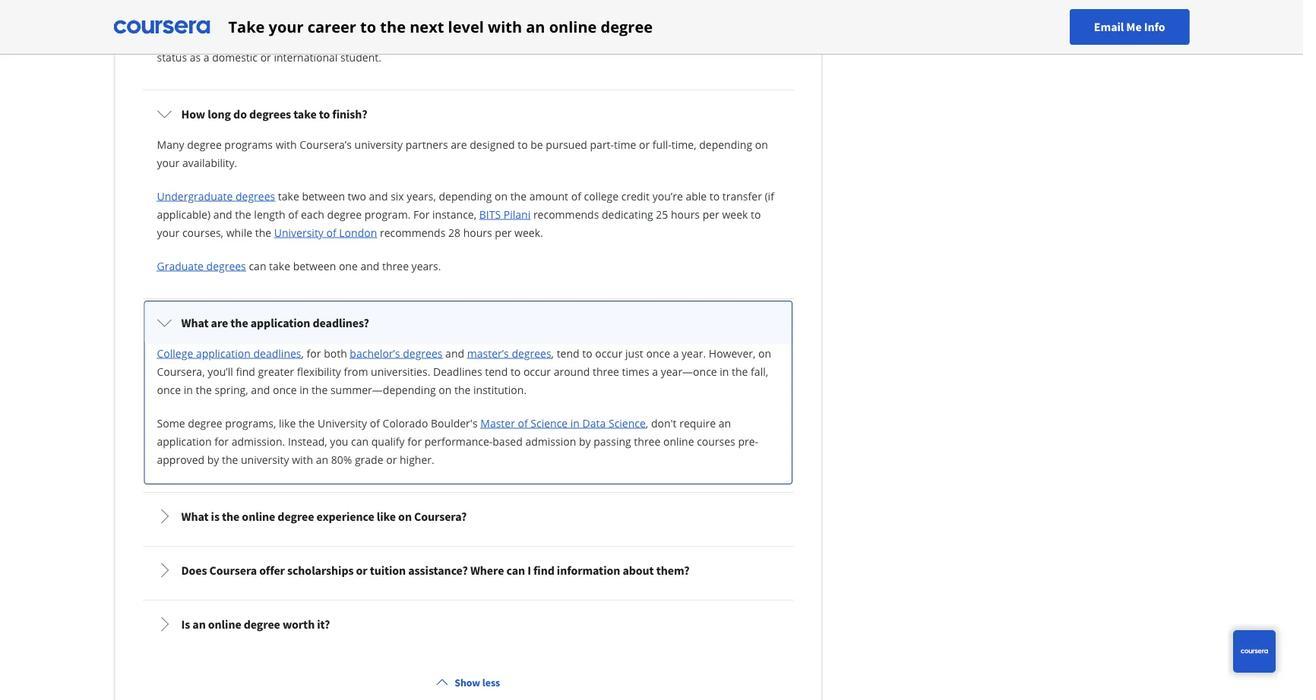 Task type: vqa. For each thing, say whether or not it's contained in the screenshot.
the program.
yes



Task type: locate. For each thing, give the bounding box(es) containing it.
you inside , don't require an application for admission. instead, you can qualify for performance-based admission by passing three online courses pre- approved by the university with an 80% grade or higher.
[[330, 434, 348, 449]]

you up 80%
[[330, 434, 348, 449]]

university
[[274, 225, 324, 240], [318, 416, 367, 430]]

for down programs,
[[214, 434, 229, 449]]

what
[[181, 315, 209, 331], [181, 509, 209, 524]]

with inside , don't require an application for admission. instead, you can qualify for performance-based admission by passing three online courses pre- approved by the university with an 80% grade or higher.
[[292, 452, 313, 467]]

to left the offer,
[[360, 16, 376, 37]]

1 horizontal spatial ,
[[551, 346, 554, 361]]

are down how long do degrees take to finish? dropdown button
[[451, 137, 467, 152]]

0 vertical spatial three
[[382, 259, 409, 273]]

1 what from the top
[[181, 315, 209, 331]]

1 horizontal spatial by
[[579, 434, 591, 449]]

1 vertical spatial university
[[354, 137, 403, 152]]

0 horizontal spatial partners
[[337, 32, 379, 46]]

0 vertical spatial what
[[181, 315, 209, 331]]

program.
[[364, 207, 411, 221]]

depending up the instance,
[[439, 189, 492, 203]]

1 vertical spatial find
[[533, 563, 554, 578]]

per down 'able'
[[703, 207, 719, 221]]

info
[[1144, 19, 1165, 35]]

degrees right master's
[[512, 346, 551, 361]]

to inside the recommends dedicating 25 hours per week to your courses, while the
[[751, 207, 761, 221]]

recommends
[[533, 207, 599, 221], [380, 225, 446, 240]]

1 horizontal spatial science
[[609, 416, 646, 430]]

1 science from the left
[[531, 416, 568, 430]]

can
[[617, 13, 634, 28], [249, 259, 266, 273], [351, 434, 369, 449], [506, 563, 525, 578]]

degree right enroll
[[700, 13, 734, 28]]

pursued
[[546, 137, 587, 152]]

partners down how long do degrees take to finish? dropdown button
[[406, 137, 448, 152]]

on left coursera?
[[398, 509, 412, 524]]

depending right time,
[[699, 137, 752, 152]]

the up coursera
[[222, 509, 240, 524]]

application inside what are the application deadlines? dropdown button
[[250, 315, 310, 331]]

degrees right do
[[249, 106, 291, 122]]

finish?
[[332, 106, 367, 122]]

1 vertical spatial partners
[[406, 137, 448, 152]]

bachelor's degrees link
[[350, 346, 443, 361]]

2 vertical spatial three
[[634, 434, 660, 449]]

1 vertical spatial by
[[207, 452, 219, 467]]

application
[[558, 32, 612, 46], [250, 315, 310, 331], [196, 346, 251, 361], [157, 434, 212, 449]]

recommends down for
[[380, 225, 446, 240]]

0 horizontal spatial like
[[279, 416, 296, 430]]

your
[[269, 16, 304, 37], [734, 32, 756, 46], [157, 155, 180, 170], [157, 225, 180, 240]]

degree inside take between two and six years, depending on the amount of college credit you're able to transfer (if applicable) and the length of each degree program. for instance,
[[327, 207, 362, 221]]

a right the times on the bottom
[[652, 364, 658, 379]]

based right "requirements"
[[685, 32, 715, 46]]

with down instead,
[[292, 452, 313, 467]]

1 horizontal spatial occur
[[595, 346, 623, 361]]

on inside the yes, all you need is a reliable internet connection. no matter where you are in the world, you can enroll in the degree programs that coursera's university partners offer, though there may be specific application requirements based on your status as a domestic or international student.
[[718, 32, 731, 46]]

0 vertical spatial occur
[[595, 346, 623, 361]]

0 vertical spatial find
[[236, 364, 255, 379]]

do
[[233, 106, 247, 122]]

between left one
[[293, 259, 336, 273]]

master's
[[467, 346, 509, 361]]

take
[[293, 106, 317, 122], [278, 189, 299, 203], [269, 259, 290, 273]]

you'll
[[208, 364, 233, 379]]

all
[[179, 13, 191, 28]]

0 horizontal spatial hours
[[463, 225, 492, 240]]

partners up student.
[[337, 32, 379, 46]]

be right may
[[503, 32, 515, 46]]

tend up around on the bottom left of page
[[557, 346, 579, 361]]

and down 'greater' on the left of the page
[[251, 383, 270, 397]]

require
[[679, 416, 716, 430]]

yes, all you need is a reliable internet connection. no matter where you are in the world, you can enroll in the degree programs that coursera's university partners offer, though there may be specific application requirements based on your status as a domestic or international student.
[[157, 13, 756, 64]]

and inside , tend to occur just once a year. however, on coursera, you'll find greater flexibility from universities. deadlines tend to occur around three times a year—once in the fall, once in the spring, and once in the summer—depending on the institution.
[[251, 383, 270, 397]]

1 vertical spatial programs
[[224, 137, 273, 152]]

0 horizontal spatial ,
[[301, 346, 304, 361]]

or inside does coursera offer scholarships or tuition assistance? where can i find information about them? dropdown button
[[356, 563, 367, 578]]

between up each
[[302, 189, 345, 203]]

like inside what is the online degree experience like on coursera? dropdown button
[[377, 509, 396, 524]]

0 vertical spatial like
[[279, 416, 296, 430]]

the up college application deadlines link
[[230, 315, 248, 331]]

0 vertical spatial per
[[703, 207, 719, 221]]

three inside , tend to occur just once a year. however, on coursera, you'll find greater flexibility from universities. deadlines tend to occur around three times a year—once in the fall, once in the spring, and once in the summer—depending on the institution.
[[593, 364, 619, 379]]

0 horizontal spatial be
[[503, 32, 515, 46]]

degree left worth
[[244, 617, 280, 632]]

an left 80%
[[316, 452, 328, 467]]

0 vertical spatial coursera's
[[231, 32, 283, 46]]

2 vertical spatial with
[[292, 452, 313, 467]]

2 vertical spatial university
[[241, 452, 289, 467]]

recommends inside the recommends dedicating 25 hours per week to your courses, while the
[[533, 207, 599, 221]]

0 horizontal spatial science
[[531, 416, 568, 430]]

or down qualify
[[386, 452, 397, 467]]

1 vertical spatial coursera's
[[300, 137, 352, 152]]

yes,
[[157, 13, 177, 28]]

0 vertical spatial university
[[286, 32, 334, 46]]

2 what from the top
[[181, 509, 209, 524]]

dedicating
[[602, 207, 653, 221]]

1 horizontal spatial recommends
[[533, 207, 599, 221]]

three left the times on the bottom
[[593, 364, 619, 379]]

while
[[226, 225, 252, 240]]

to left finish?
[[319, 106, 330, 122]]

to right week
[[751, 207, 761, 221]]

can up grade
[[351, 434, 369, 449]]

2 horizontal spatial are
[[512, 13, 529, 28]]

six
[[391, 189, 404, 203]]

0 vertical spatial by
[[579, 434, 591, 449]]

is
[[181, 617, 190, 632]]

0 vertical spatial university
[[274, 225, 324, 240]]

1 vertical spatial is
[[211, 509, 220, 524]]

hours down bits
[[463, 225, 492, 240]]

0 vertical spatial is
[[242, 13, 250, 28]]

1 vertical spatial with
[[276, 137, 297, 152]]

1 horizontal spatial partners
[[406, 137, 448, 152]]

0 vertical spatial based
[[685, 32, 715, 46]]

, tend to occur just once a year. however, on coursera, you'll find greater flexibility from universities. deadlines tend to occur around three times a year—once in the fall, once in the spring, and once in the summer—depending on the institution.
[[157, 346, 771, 397]]

by down data
[[579, 434, 591, 449]]

time,
[[671, 137, 696, 152]]

to
[[360, 16, 376, 37], [319, 106, 330, 122], [518, 137, 528, 152], [709, 189, 720, 203], [751, 207, 761, 221], [582, 346, 592, 361], [510, 364, 521, 379]]

1 vertical spatial be
[[531, 137, 543, 152]]

an right is
[[192, 617, 206, 632]]

0 vertical spatial tend
[[557, 346, 579, 361]]

science up passing
[[609, 416, 646, 430]]

university down each
[[274, 225, 324, 240]]

long
[[208, 106, 231, 122]]

, left don't
[[646, 416, 648, 430]]

with inside many degree programs with coursera's university partners are designed to be pursued part-time or full-time, depending on your availability.
[[276, 137, 297, 152]]

1 horizontal spatial coursera's
[[300, 137, 352, 152]]

1 vertical spatial like
[[377, 509, 396, 524]]

year.
[[682, 346, 706, 361]]

the down the length
[[255, 225, 271, 240]]

programs inside many degree programs with coursera's university partners are designed to be pursued part-time or full-time, depending on your availability.
[[224, 137, 273, 152]]

reliable
[[261, 13, 298, 28]]

2 horizontal spatial ,
[[646, 416, 648, 430]]

on up the bits pilani link
[[495, 189, 508, 203]]

just
[[625, 346, 643, 361]]

me
[[1126, 19, 1142, 35]]

of left each
[[288, 207, 298, 221]]

with right level
[[488, 16, 522, 37]]

the inside what is the online degree experience like on coursera? dropdown button
[[222, 509, 240, 524]]

years,
[[407, 189, 436, 203]]

on inside many degree programs with coursera's university partners are designed to be pursued part-time or full-time, depending on your availability.
[[755, 137, 768, 152]]

1 horizontal spatial based
[[685, 32, 715, 46]]

occur
[[595, 346, 623, 361], [523, 364, 551, 379]]

0 horizontal spatial is
[[211, 509, 220, 524]]

based down master
[[493, 434, 523, 449]]

1 horizontal spatial three
[[593, 364, 619, 379]]

0 horizontal spatial occur
[[523, 364, 551, 379]]

them?
[[656, 563, 690, 578]]

once right the just
[[646, 346, 670, 361]]

science
[[531, 416, 568, 430], [609, 416, 646, 430]]

coursera's down finish?
[[300, 137, 352, 152]]

, inside , don't require an application for admission. instead, you can qualify for performance-based admission by passing three online courses pre- approved by the university with an 80% grade or higher.
[[646, 416, 648, 430]]

occur down master's degrees link
[[523, 364, 551, 379]]

you up may
[[491, 13, 510, 28]]

2 vertical spatial take
[[269, 259, 290, 273]]

1 horizontal spatial be
[[531, 137, 543, 152]]

be
[[503, 32, 515, 46], [531, 137, 543, 152]]

0 horizontal spatial recommends
[[380, 225, 446, 240]]

may
[[479, 32, 500, 46]]

1 horizontal spatial is
[[242, 13, 250, 28]]

1 horizontal spatial programs
[[224, 137, 273, 152]]

0 vertical spatial between
[[302, 189, 345, 203]]

for up flexibility
[[307, 346, 321, 361]]

a
[[253, 13, 259, 28], [204, 50, 209, 64], [673, 346, 679, 361], [652, 364, 658, 379]]

1 vertical spatial depending
[[439, 189, 492, 203]]

based inside , don't require an application for admission. instead, you can qualify for performance-based admission by passing three online courses pre- approved by the university with an 80% grade or higher.
[[493, 434, 523, 449]]

1 horizontal spatial per
[[703, 207, 719, 221]]

2 vertical spatial are
[[211, 315, 228, 331]]

1 vertical spatial take
[[278, 189, 299, 203]]

your inside the yes, all you need is a reliable internet connection. no matter where you are in the world, you can enroll in the degree programs that coursera's university partners offer, though there may be specific application requirements based on your status as a domestic or international student.
[[734, 32, 756, 46]]

find inside , tend to occur just once a year. however, on coursera, you'll find greater flexibility from universities. deadlines tend to occur around three times a year—once in the fall, once in the spring, and once in the summer—depending on the institution.
[[236, 364, 255, 379]]

1 vertical spatial are
[[451, 137, 467, 152]]

degrees inside dropdown button
[[249, 106, 291, 122]]

1 horizontal spatial like
[[377, 509, 396, 524]]

hours
[[671, 207, 700, 221], [463, 225, 492, 240]]

programs,
[[225, 416, 276, 430]]

0 horizontal spatial are
[[211, 315, 228, 331]]

for up higher.
[[407, 434, 422, 449]]

recommends dedicating 25 hours per week to your courses, while the
[[157, 207, 761, 240]]

0 horizontal spatial programs
[[157, 32, 205, 46]]

deadlines
[[253, 346, 301, 361]]

programs down do
[[224, 137, 273, 152]]

0 vertical spatial are
[[512, 13, 529, 28]]

you
[[193, 13, 212, 28], [491, 13, 510, 28], [596, 13, 614, 28], [330, 434, 348, 449]]

bachelor's
[[350, 346, 400, 361]]

find right i
[[533, 563, 554, 578]]

can inside , don't require an application for admission. instead, you can qualify for performance-based admission by passing three online courses pre- approved by the university with an 80% grade or higher.
[[351, 434, 369, 449]]

university down admission.
[[241, 452, 289, 467]]

undergraduate
[[157, 189, 233, 203]]

what are the application deadlines? button
[[145, 302, 792, 344]]

what are the application deadlines?
[[181, 315, 369, 331]]

0 vertical spatial depending
[[699, 137, 752, 152]]

2 horizontal spatial three
[[634, 434, 660, 449]]

0 horizontal spatial per
[[495, 225, 512, 240]]

the up while
[[235, 207, 251, 221]]

what up does
[[181, 509, 209, 524]]

experience
[[316, 509, 374, 524]]

programs
[[157, 32, 205, 46], [224, 137, 273, 152]]

0 horizontal spatial depending
[[439, 189, 492, 203]]

degree left 'experience'
[[278, 509, 314, 524]]

0 horizontal spatial tend
[[485, 364, 508, 379]]

list
[[139, 0, 797, 651]]

degree
[[700, 13, 734, 28], [601, 16, 653, 37], [187, 137, 222, 152], [327, 207, 362, 221], [188, 416, 222, 430], [278, 509, 314, 524], [244, 617, 280, 632]]

university down finish?
[[354, 137, 403, 152]]

tend
[[557, 346, 579, 361], [485, 364, 508, 379]]

the
[[543, 13, 560, 28], [681, 13, 697, 28], [380, 16, 406, 37], [510, 189, 527, 203], [235, 207, 251, 221], [255, 225, 271, 240], [230, 315, 248, 331], [732, 364, 748, 379], [196, 383, 212, 397], [311, 383, 328, 397], [454, 383, 471, 397], [299, 416, 315, 430], [222, 452, 238, 467], [222, 509, 240, 524]]

or
[[260, 50, 271, 64], [639, 137, 650, 152], [386, 452, 397, 467], [356, 563, 367, 578]]

application up deadlines
[[250, 315, 310, 331]]

partners
[[337, 32, 379, 46], [406, 137, 448, 152]]

per
[[703, 207, 719, 221], [495, 225, 512, 240]]

1 vertical spatial university
[[318, 416, 367, 430]]

depending inside take between two and six years, depending on the amount of college credit you're able to transfer (if applicable) and the length of each degree program. for instance,
[[439, 189, 492, 203]]

university up 80%
[[318, 416, 367, 430]]

take down the length
[[269, 259, 290, 273]]

0 horizontal spatial based
[[493, 434, 523, 449]]

your inside many degree programs with coursera's university partners are designed to be pursued part-time or full-time, depending on your availability.
[[157, 155, 180, 170]]

0 horizontal spatial coursera's
[[231, 32, 283, 46]]

by right the approved
[[207, 452, 219, 467]]

the down admission.
[[222, 452, 238, 467]]

with
[[488, 16, 522, 37], [276, 137, 297, 152], [292, 452, 313, 467]]

partners inside many degree programs with coursera's university partners are designed to be pursued part-time or full-time, depending on your availability.
[[406, 137, 448, 152]]

degree right world, on the left top of page
[[601, 16, 653, 37]]

admission
[[525, 434, 576, 449]]

or left the full-
[[639, 137, 650, 152]]

admission.
[[232, 434, 285, 449]]

on up the (if at right top
[[755, 137, 768, 152]]

hours inside the recommends dedicating 25 hours per week to your courses, while the
[[671, 207, 700, 221]]

0 vertical spatial hours
[[671, 207, 700, 221]]

80%
[[331, 452, 352, 467]]

0 vertical spatial recommends
[[533, 207, 599, 221]]

three down don't
[[634, 434, 660, 449]]

recommends down "amount"
[[533, 207, 599, 221]]

take up the length
[[278, 189, 299, 203]]

what is the online degree experience like on coursera?
[[181, 509, 467, 524]]

, up around on the bottom left of page
[[551, 346, 554, 361]]

list containing how long do degrees take to finish?
[[139, 0, 797, 651]]

time
[[614, 137, 636, 152]]

is inside the yes, all you need is a reliable internet connection. no matter where you are in the world, you can enroll in the degree programs that coursera's university partners offer, though there may be specific application requirements based on your status as a domestic or international student.
[[242, 13, 250, 28]]

, inside , tend to occur just once a year. however, on coursera, you'll find greater flexibility from universities. deadlines tend to occur around three times a year—once in the fall, once in the spring, and once in the summer—depending on the institution.
[[551, 346, 554, 361]]

1 horizontal spatial find
[[533, 563, 554, 578]]

0 vertical spatial be
[[503, 32, 515, 46]]

online inside , don't require an application for admission. instead, you can qualify for performance-based admission by passing three online courses pre- approved by the university with an 80% grade or higher.
[[663, 434, 694, 449]]

1 horizontal spatial hours
[[671, 207, 700, 221]]

for
[[413, 207, 430, 221]]

0 horizontal spatial find
[[236, 364, 255, 379]]

programs down all
[[157, 32, 205, 46]]

2 horizontal spatial once
[[646, 346, 670, 361]]

level
[[448, 16, 484, 37]]

can left i
[[506, 563, 525, 578]]

1 horizontal spatial are
[[451, 137, 467, 152]]

between
[[302, 189, 345, 203], [293, 259, 336, 273]]

three left years. at left top
[[382, 259, 409, 273]]

status
[[157, 50, 187, 64]]

coursera's up domestic
[[231, 32, 283, 46]]

information
[[557, 563, 620, 578]]

take left finish?
[[293, 106, 317, 122]]

many degree programs with coursera's university partners are designed to be pursued part-time or full-time, depending on your availability.
[[157, 137, 768, 170]]

partners inside the yes, all you need is a reliable internet connection. no matter where you are in the world, you can enroll in the degree programs that coursera's university partners offer, though there may be specific application requirements based on your status as a domestic or international student.
[[337, 32, 379, 46]]

1 vertical spatial three
[[593, 364, 619, 379]]

are inside the yes, all you need is a reliable internet connection. no matter where you are in the world, you can enroll in the degree programs that coursera's university partners offer, though there may be specific application requirements based on your status as a domestic or international student.
[[512, 13, 529, 28]]

0 vertical spatial take
[[293, 106, 317, 122]]

degree up availability.
[[187, 137, 222, 152]]

an left world, on the left top of page
[[526, 16, 545, 37]]

0 vertical spatial partners
[[337, 32, 379, 46]]

to right 'able'
[[709, 189, 720, 203]]

1 vertical spatial what
[[181, 509, 209, 524]]

though
[[411, 32, 447, 46]]

what for what is the online degree experience like on coursera?
[[181, 509, 209, 524]]

are up college application deadlines link
[[211, 315, 228, 331]]

1 horizontal spatial tend
[[557, 346, 579, 361]]

0 vertical spatial programs
[[157, 32, 205, 46]]

is up coursera
[[211, 509, 220, 524]]

spring,
[[215, 383, 248, 397]]

depending inside many degree programs with coursera's university partners are designed to be pursued part-time or full-time, depending on your availability.
[[699, 137, 752, 152]]

1 vertical spatial based
[[493, 434, 523, 449]]

0 horizontal spatial three
[[382, 259, 409, 273]]

is right need
[[242, 13, 250, 28]]

take between two and six years, depending on the amount of college credit you're able to transfer (if applicable) and the length of each degree program. for instance,
[[157, 189, 774, 221]]

to right "designed"
[[518, 137, 528, 152]]

the down you'll
[[196, 383, 212, 397]]

is an online degree worth it?
[[181, 617, 330, 632]]

2 horizontal spatial for
[[407, 434, 422, 449]]

can inside the yes, all you need is a reliable internet connection. no matter where you are in the world, you can enroll in the degree programs that coursera's university partners offer, though there may be specific application requirements based on your status as a domestic or international student.
[[617, 13, 634, 28]]

higher.
[[400, 452, 434, 467]]

of left london
[[326, 225, 336, 240]]

pilani
[[504, 207, 531, 221]]

like up instead,
[[279, 416, 296, 430]]

1 horizontal spatial depending
[[699, 137, 752, 152]]

be left pursued
[[531, 137, 543, 152]]



Task type: describe. For each thing, give the bounding box(es) containing it.
there
[[450, 32, 476, 46]]

less
[[482, 676, 500, 690]]

and down undergraduate degrees link
[[213, 207, 232, 221]]

1 vertical spatial hours
[[463, 225, 492, 240]]

coursera,
[[157, 364, 205, 379]]

take inside take between two and six years, depending on the amount of college credit you're able to transfer (if applicable) and the length of each degree program. for instance,
[[278, 189, 299, 203]]

institution.
[[473, 383, 527, 397]]

internet
[[301, 13, 340, 28]]

a left reliable
[[253, 13, 259, 28]]

you're
[[652, 189, 683, 203]]

0 vertical spatial with
[[488, 16, 522, 37]]

2 science from the left
[[609, 416, 646, 430]]

an inside dropdown button
[[192, 617, 206, 632]]

around
[[554, 364, 590, 379]]

university inside , don't require an application for admission. instead, you can qualify for performance-based admission by passing three online courses pre- approved by the university with an 80% grade or higher.
[[241, 452, 289, 467]]

the up specific
[[543, 13, 560, 28]]

college application deadlines link
[[157, 346, 301, 361]]

london
[[339, 225, 377, 240]]

next
[[410, 16, 444, 37]]

degree inside many degree programs with coursera's university partners are designed to be pursued part-time or full-time, depending on your availability.
[[187, 137, 222, 152]]

master
[[480, 416, 515, 430]]

university of london link
[[274, 225, 377, 240]]

the left the 'next'
[[380, 16, 406, 37]]

does
[[181, 563, 207, 578]]

the up instead,
[[299, 416, 315, 430]]

world,
[[562, 13, 593, 28]]

between inside take between two and six years, depending on the amount of college credit you're able to transfer (if applicable) and the length of each degree program. for instance,
[[302, 189, 345, 203]]

or inside many degree programs with coursera's university partners are designed to be pursued part-time or full-time, depending on your availability.
[[639, 137, 650, 152]]

university inside the yes, all you need is a reliable internet connection. no matter where you are in the world, you can enroll in the degree programs that coursera's university partners offer, though there may be specific application requirements based on your status as a domestic or international student.
[[286, 32, 334, 46]]

per inside the recommends dedicating 25 hours per week to your courses, while the
[[703, 207, 719, 221]]

is an online degree worth it? button
[[145, 603, 792, 646]]

or inside the yes, all you need is a reliable internet connection. no matter where you are in the world, you can enroll in the degree programs that coursera's university partners offer, though there may be specific application requirements based on your status as a domestic or international student.
[[260, 50, 271, 64]]

your inside the recommends dedicating 25 hours per week to your courses, while the
[[157, 225, 180, 240]]

find inside dropdown button
[[533, 563, 554, 578]]

0 horizontal spatial by
[[207, 452, 219, 467]]

what for what are the application deadlines?
[[181, 315, 209, 331]]

passing
[[594, 434, 631, 449]]

how
[[181, 106, 205, 122]]

courses,
[[182, 225, 223, 240]]

in down however,
[[720, 364, 729, 379]]

on inside take between two and six years, depending on the amount of college credit you're able to transfer (if applicable) and the length of each degree program. for instance,
[[495, 189, 508, 203]]

the down flexibility
[[311, 383, 328, 397]]

1 vertical spatial tend
[[485, 364, 508, 379]]

degree inside is an online degree worth it? dropdown button
[[244, 617, 280, 632]]

offer
[[259, 563, 285, 578]]

don't
[[651, 416, 677, 430]]

master's degrees link
[[467, 346, 551, 361]]

application inside the yes, all you need is a reliable internet connection. no matter where you are in the world, you can enroll in the degree programs that coursera's university partners offer, though there may be specific application requirements based on your status as a domestic or international student.
[[558, 32, 612, 46]]

that
[[208, 32, 228, 46]]

year—once
[[661, 364, 717, 379]]

take your career to the next level with an online degree
[[228, 16, 653, 37]]

1 vertical spatial per
[[495, 225, 512, 240]]

worth
[[283, 617, 315, 632]]

28
[[448, 225, 460, 240]]

undergraduate degrees link
[[157, 189, 275, 203]]

two
[[348, 189, 366, 203]]

connection.
[[343, 13, 401, 28]]

college
[[584, 189, 619, 203]]

programs inside the yes, all you need is a reliable internet connection. no matter where you are in the world, you can enroll in the degree programs that coursera's university partners offer, though there may be specific application requirements based on your status as a domestic or international student.
[[157, 32, 205, 46]]

the inside , don't require an application for admission. instead, you can qualify for performance-based admission by passing three online courses pre- approved by the university with an 80% grade or higher.
[[222, 452, 238, 467]]

degrees up the length
[[236, 189, 275, 203]]

you right world, on the left top of page
[[596, 13, 614, 28]]

in left data
[[570, 416, 580, 430]]

degree inside what is the online degree experience like on coursera? dropdown button
[[278, 509, 314, 524]]

graduate degrees can take between one and three years.
[[157, 259, 441, 273]]

undergraduate degrees
[[157, 189, 275, 203]]

a right the as
[[204, 50, 209, 64]]

no
[[404, 13, 418, 28]]

coursera
[[209, 563, 257, 578]]

1 vertical spatial between
[[293, 259, 336, 273]]

are inside dropdown button
[[211, 315, 228, 331]]

career
[[308, 16, 356, 37]]

in right enroll
[[669, 13, 678, 28]]

times
[[622, 364, 649, 379]]

be inside many degree programs with coursera's university partners are designed to be pursued part-time or full-time, depending on your availability.
[[531, 137, 543, 152]]

coursera?
[[414, 509, 467, 524]]

is inside what is the online degree experience like on coursera? dropdown button
[[211, 509, 220, 524]]

1 vertical spatial recommends
[[380, 225, 446, 240]]

degree inside the yes, all you need is a reliable internet connection. no matter where you are in the world, you can enroll in the degree programs that coursera's university partners offer, though there may be specific application requirements based on your status as a domestic or international student.
[[700, 13, 734, 28]]

an up courses
[[719, 416, 731, 430]]

instead,
[[288, 434, 327, 449]]

as
[[190, 50, 201, 64]]

or inside , don't require an application for admission. instead, you can qualify for performance-based admission by passing three online courses pre- approved by the university with an 80% grade or higher.
[[386, 452, 397, 467]]

of up qualify
[[370, 416, 380, 430]]

college
[[157, 346, 193, 361]]

to inside take between two and six years, depending on the amount of college credit you're able to transfer (if applicable) and the length of each degree program. for instance,
[[709, 189, 720, 203]]

, for admission
[[646, 416, 648, 430]]

requirements
[[615, 32, 683, 46]]

from
[[344, 364, 368, 379]]

both
[[324, 346, 347, 361]]

on down deadlines
[[439, 383, 452, 397]]

however,
[[709, 346, 756, 361]]

coursera image
[[114, 15, 210, 39]]

data
[[582, 416, 606, 430]]

degrees down while
[[206, 259, 246, 273]]

and right one
[[360, 259, 379, 273]]

application inside , don't require an application for admission. instead, you can qualify for performance-based admission by passing three online courses pre- approved by the university with an 80% grade or higher.
[[157, 434, 212, 449]]

of right master
[[518, 416, 528, 430]]

fall,
[[751, 364, 768, 379]]

on inside dropdown button
[[398, 509, 412, 524]]

courses
[[697, 434, 735, 449]]

are inside many degree programs with coursera's university partners are designed to be pursued part-time or full-time, depending on your availability.
[[451, 137, 467, 152]]

email
[[1094, 19, 1124, 35]]

you right all
[[193, 13, 212, 28]]

approved
[[157, 452, 204, 467]]

the right enroll
[[681, 13, 697, 28]]

bits
[[479, 207, 501, 221]]

instance,
[[432, 207, 476, 221]]

in down coursera,
[[184, 383, 193, 397]]

where
[[457, 13, 488, 28]]

0 horizontal spatial for
[[214, 434, 229, 449]]

how long do degrees take to finish?
[[181, 106, 367, 122]]

matter
[[421, 13, 455, 28]]

1 horizontal spatial for
[[307, 346, 321, 361]]

be inside the yes, all you need is a reliable internet connection. no matter where you are in the world, you can enroll in the degree programs that coursera's university partners offer, though there may be specific application requirements based on your status as a domestic or international student.
[[503, 32, 515, 46]]

take inside dropdown button
[[293, 106, 317, 122]]

what is the online degree experience like on coursera? button
[[145, 495, 792, 538]]

the inside the recommends dedicating 25 hours per week to your courses, while the
[[255, 225, 271, 240]]

designed
[[470, 137, 515, 152]]

degrees up the universities.
[[403, 346, 443, 361]]

25
[[656, 207, 668, 221]]

to inside dropdown button
[[319, 106, 330, 122]]

a left "year."
[[673, 346, 679, 361]]

the left the fall,
[[732, 364, 748, 379]]

application up you'll
[[196, 346, 251, 361]]

in up specific
[[531, 13, 541, 28]]

tuition
[[370, 563, 406, 578]]

to up around on the bottom left of page
[[582, 346, 592, 361]]

scholarships
[[287, 563, 354, 578]]

coursera's inside the yes, all you need is a reliable internet connection. no matter where you are in the world, you can enroll in the degree programs that coursera's university partners offer, though there may be specific application requirements based on your status as a domestic or international student.
[[231, 32, 283, 46]]

to down master's degrees link
[[510, 364, 521, 379]]

domestic
[[212, 50, 258, 64]]

1 horizontal spatial once
[[273, 383, 297, 397]]

can inside dropdown button
[[506, 563, 525, 578]]

university inside many degree programs with coursera's university partners are designed to be pursued part-time or full-time, depending on your availability.
[[354, 137, 403, 152]]

offer,
[[382, 32, 408, 46]]

degree right some
[[188, 416, 222, 430]]

many
[[157, 137, 184, 152]]

in down flexibility
[[299, 383, 309, 397]]

week.
[[514, 225, 543, 240]]

student.
[[340, 50, 381, 64]]

performance-
[[425, 434, 493, 449]]

three inside , don't require an application for admission. instead, you can qualify for performance-based admission by passing three online courses pre- approved by the university with an 80% grade or higher.
[[634, 434, 660, 449]]

of left the college
[[571, 189, 581, 203]]

enroll
[[637, 13, 666, 28]]

credit
[[621, 189, 650, 203]]

specific
[[518, 32, 555, 46]]

week
[[722, 207, 748, 221]]

based inside the yes, all you need is a reliable internet connection. no matter where you are in the world, you can enroll in the degree programs that coursera's university partners offer, though there may be specific application requirements based on your status as a domestic or international student.
[[685, 32, 715, 46]]

universities.
[[371, 364, 430, 379]]

assistance?
[[408, 563, 468, 578]]

length
[[254, 207, 285, 221]]

coursera's inside many degree programs with coursera's university partners are designed to be pursued part-time or full-time, depending on your availability.
[[300, 137, 352, 152]]

the up pilani
[[510, 189, 527, 203]]

the inside what are the application deadlines? dropdown button
[[230, 315, 248, 331]]

show
[[455, 676, 480, 690]]

email me info button
[[1070, 9, 1189, 45]]

0 horizontal spatial once
[[157, 383, 181, 397]]

, for flexibility
[[551, 346, 554, 361]]

bits pilani
[[479, 207, 531, 221]]

the down deadlines
[[454, 383, 471, 397]]

and up deadlines
[[445, 346, 464, 361]]

show less
[[455, 676, 500, 690]]

each
[[301, 207, 324, 221]]

can down while
[[249, 259, 266, 273]]

colorado
[[383, 416, 428, 430]]

on up the fall,
[[758, 346, 771, 361]]

and left six
[[369, 189, 388, 203]]

grade
[[355, 452, 383, 467]]

to inside many degree programs with coursera's university partners are designed to be pursued part-time or full-time, depending on your availability.
[[518, 137, 528, 152]]

1 vertical spatial occur
[[523, 364, 551, 379]]



